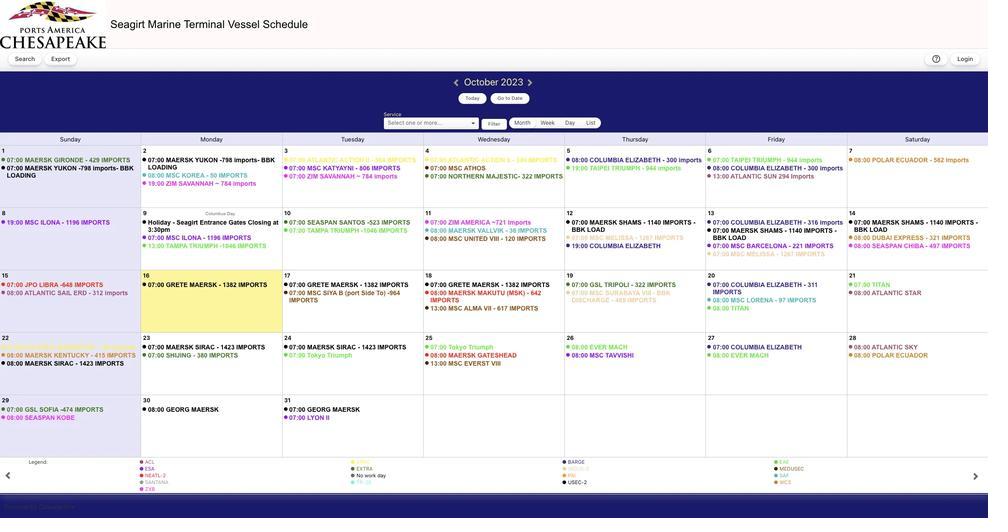 Task type: vqa. For each thing, say whether or not it's contained in the screenshot.


Task type: describe. For each thing, give the bounding box(es) containing it.
zxb
[[145, 486, 155, 492]]

columbia for 08:00 ever mach
[[731, 344, 765, 351]]

07:00 atlantic action ii - 304 imports link for athos
[[431, 157, 558, 164]]

07:00 northern majestic- 322 imports
[[431, 173, 563, 180]]

08:00 maersk kentucky - 415 imports link
[[7, 352, 136, 359]]

30
[[143, 397, 150, 404]]

go to http://www.pachesapeake.com image
[[0, 0, 106, 48]]

santos
[[339, 219, 366, 226]]

holiday - seagirt entrance gates closing at 3:30pm link
[[148, 219, 279, 234]]

1 vertical spatial 798
[[81, 165, 91, 172]]

312
[[93, 290, 103, 297]]

gironde
[[54, 157, 84, 164]]

- inside 08:00 maersk makutu (msk) - 642 imports
[[527, 290, 529, 297]]

northern
[[449, 173, 485, 180]]

viii for united
[[490, 235, 499, 243]]

triumph for topmost 07:00 tokyo triumph "link"
[[469, 344, 494, 351]]

08:00 georg maersk link
[[148, 406, 219, 414]]

0 horizontal spatial 07:00 msc melissa - 1267 imports link
[[572, 234, 684, 242]]

sail
[[57, 290, 72, 297]]

load for msc
[[588, 226, 606, 234]]

1267 for leftmost 07:00 msc melissa - 1267 imports link
[[639, 234, 654, 242]]

582
[[934, 157, 945, 164]]

1 horizontal spatial 07:00 maersk yukon -798 imports- bbk loading
[[148, 157, 275, 171]]

5
[[567, 148, 571, 154]]

1140 for 321
[[930, 219, 944, 226]]

america
[[461, 219, 490, 226]]

tripoli
[[605, 281, 630, 289]]

shams for express
[[902, 219, 925, 226]]

0 vertical spatial yukon
[[195, 157, 218, 164]]

bbk inside 07:00 msc surabaya viii - bbk discharge - 485 imports
[[657, 290, 671, 297]]

07:00 columbia elizabeth
[[713, 344, 803, 351]]

07:00 maersk gironde - 429 imports link
[[7, 157, 130, 164]]

0 horizontal spatial 300
[[667, 157, 677, 164]]

08:00 for the 08:00 maersk vallvik - 36 imports link on the top of the page
[[431, 227, 447, 234]]

- inside 07:00 msc siya b (port side to) -964 imports
[[388, 290, 390, 297]]

14
[[850, 210, 856, 217]]

08:00 maersk vallvik - 36 imports
[[431, 227, 547, 234]]

2 horizontal spatial zim
[[449, 219, 460, 226]]

~ for 50
[[215, 180, 219, 187]]

kobe
[[57, 415, 75, 422]]

1423 for 07:00 shijing - 380 imports
[[221, 344, 235, 351]]

list link
[[582, 118, 600, 128]]

07:00 grete maersk - 1382 imports for 08:00 maersk makutu (msk) - 642 imports
[[431, 281, 550, 289]]

1 grete from the left
[[166, 281, 188, 289]]

triumph for bottommost 07:00 tokyo triumph "link"
[[327, 352, 352, 359]]

1 vertical spatial 322
[[635, 281, 646, 289]]

0 vertical spatial 20
[[708, 272, 716, 279]]

imports inside 07:00 msc siya b (port side to) -964 imports
[[289, 297, 318, 304]]

help
[[932, 53, 942, 65]]

imports for 07:00 zim savannah ~ 784 imports link
[[375, 173, 398, 180]]

0 horizontal spatial 20
[[366, 480, 372, 486]]

monday
[[201, 136, 223, 143]]

usec-2
[[568, 480, 587, 486]]

07:00 msc athos
[[431, 165, 486, 172]]

makutu
[[478, 290, 505, 297]]

msc for 13:00 msc alma vii - 617 imports link
[[449, 305, 463, 312]]

648
[[62, 281, 73, 289]]

2 horizontal spatial imports
[[947, 157, 970, 164]]

taipei for 07:00
[[731, 157, 751, 164]]

entrance
[[200, 219, 227, 226]]

08:00 for the 08:00 seaspan kobe link
[[7, 415, 23, 422]]

dubai
[[873, 234, 893, 242]]

indus-
[[568, 466, 586, 472]]

497
[[930, 243, 941, 250]]

07:00 zim savannah ~ 784 imports link
[[289, 173, 398, 180]]

discharge
[[572, 297, 610, 304]]

powered
[[5, 504, 29, 511]]

imports for 07:00 zim america ~721 imports
[[508, 219, 532, 226]]

0 vertical spatial 322
[[522, 173, 533, 180]]

1 vertical spatial 07:00 tokyo triumph link
[[289, 352, 352, 359]]

08:00 msc united viii - 120 imports
[[431, 235, 546, 243]]

wednesday
[[478, 136, 511, 143]]

- inside the holiday - seagirt entrance gates closing at 3:30pm
[[173, 219, 175, 226]]

~721
[[492, 219, 507, 226]]

msc for 08:00 msc lorena - 97 imports link
[[731, 297, 745, 304]]

08:00 msc tavvishi
[[572, 352, 634, 359]]

07:00 maersk sirac - 1423 imports link for -
[[148, 344, 265, 351]]

07:00 msc katyayni - 806 imports link
[[289, 165, 401, 172]]

13:00 msc alma vii - 617 imports link
[[431, 305, 539, 312]]

97
[[779, 297, 786, 304]]

1 vertical spatial yukon
[[54, 165, 77, 172]]

tampa for 13:00
[[166, 243, 187, 250]]

07:00 msc barcelona - 221 imports
[[713, 243, 834, 250]]

columbia up tripoli on the right bottom of the page
[[590, 243, 624, 250]]

october 2023
[[464, 76, 526, 87]]

work
[[365, 473, 376, 479]]

18
[[426, 272, 432, 279]]

19:00 columbia elizabeth
[[572, 243, 661, 250]]

~ for 806
[[357, 173, 360, 180]]

0 vertical spatial imports-
[[234, 157, 260, 164]]

imports for 07:00 columbia elizabeth - 316 imports link
[[821, 219, 844, 226]]

1 07:00 grete maersk - 1382 imports link from the left
[[148, 281, 267, 289]]

barcelona
[[747, 243, 787, 250]]

action for katyayni
[[340, 157, 364, 164]]

elizabeth for 08:00 msc lorena - 97 imports
[[767, 281, 803, 289]]

gsl for msc
[[590, 281, 603, 289]]

1 horizontal spatial 07:00 maersk shams - 1140 imports - bbk load
[[713, 227, 837, 242]]

08:00 msc lorena - 97 imports
[[713, 297, 817, 304]]

08:00 maersk makutu (msk) - 642 imports link
[[431, 290, 542, 304]]

07:00 msc athos link
[[431, 165, 486, 172]]

164
[[100, 344, 111, 351]]

week
[[541, 119, 555, 126]]

08:00 maersk sirac - 1423 imports
[[7, 360, 124, 367]]

2023
[[501, 76, 524, 87]]

28
[[850, 335, 857, 342]]

go to november 2023 image
[[526, 77, 542, 82]]

523
[[369, 219, 380, 226]]

atlantic for 13:00 atlantic sun 294 imports link
[[731, 173, 762, 180]]

titan for 08:00 titan
[[731, 305, 750, 312]]

imports for the 19:00 taipei triumph - 944 imports link at the right
[[659, 165, 682, 172]]

1046 for 13:00 tampa triumph -1046 imports
[[222, 243, 236, 250]]

loading for rightmost 07:00 maersk yukon -798 imports- bbk loading link
[[148, 164, 177, 171]]

1 horizontal spatial 08:00 columbia elizabeth - 300 imports
[[713, 165, 844, 172]]

georg for 08:00
[[166, 406, 190, 414]]

msc for the bottommost 07:00 msc melissa - 1267 imports link
[[731, 251, 745, 258]]

to
[[506, 95, 511, 101]]

1 horizontal spatial load
[[729, 234, 747, 242]]

08:00 for 08:00 polar ecuador link
[[855, 352, 871, 359]]

1 07:00 grete maersk - 1382 imports from the left
[[148, 281, 267, 289]]

08:00 atlantic sail erd - 312 imports link
[[7, 290, 128, 297]]

search
[[15, 55, 35, 62]]

elizabeth for 19:00 taipei triumph - 944 imports
[[626, 157, 661, 164]]

extra
[[357, 466, 373, 472]]

esa
[[145, 466, 155, 472]]

today link
[[459, 93, 487, 104]]

19:00 taipei triumph - 944 imports link
[[572, 165, 682, 172]]

date
[[512, 95, 523, 101]]

08:00 for 08:00 atlantic sail erd - 312 imports link
[[7, 290, 23, 297]]

1046 for 07:00 tampa triumph -1046 imports
[[363, 227, 377, 234]]

terminal
[[184, 18, 225, 30]]

1
[[2, 148, 5, 154]]

0 horizontal spatial 1423
[[79, 360, 93, 367]]

1382 for 08:00 maersk makutu (msk) - 642 imports
[[505, 281, 519, 289]]

3
[[284, 148, 288, 154]]

msc for 07:00 msc siya b (port side to) -964 imports link
[[307, 290, 321, 297]]

lyon
[[307, 415, 324, 422]]

19:00 for 19:00 zim savannah ~ 784 imports
[[148, 180, 164, 187]]

13:00 for 13:00 msc everst viii
[[431, 360, 447, 367]]

filter link
[[482, 119, 507, 130]]

13:00 for 13:00 tampa triumph -1046 imports
[[148, 243, 164, 250]]

(port
[[345, 290, 360, 297]]

ecuador for 08:00 polar ecuador
[[897, 352, 929, 359]]

surabaya
[[606, 290, 640, 297]]

1 horizontal spatial 300
[[808, 165, 819, 172]]

1 horizontal spatial 07:00 maersk yukon -798 imports- bbk loading link
[[148, 157, 275, 171]]

07:00 zim america ~721 imports
[[431, 219, 532, 226]]

07:00 inside 07:00 msc surabaya viii - bbk discharge - 485 imports
[[572, 290, 588, 297]]

columbia for 07:00 maersk shams - 1140 imports - bbk load
[[731, 219, 765, 226]]

08:00 for 08:00 msc tavvishi link
[[572, 352, 588, 359]]

13:00 atlantic sun 294 imports
[[713, 173, 815, 180]]

08:00 georg maersk
[[148, 406, 219, 414]]

imports for 07:00 taipei triumph - 944 imports link
[[800, 157, 823, 164]]

powered by calendarwiz link
[[5, 501, 74, 513]]

select
[[388, 119, 405, 126]]

closing
[[248, 219, 271, 226]]

seaspan for kobe
[[25, 415, 55, 422]]

0 vertical spatial 798
[[222, 157, 233, 164]]

jpo
[[25, 281, 37, 289]]

columbia for 08:00 msc lorena - 97 imports
[[731, 281, 765, 289]]

23
[[143, 335, 150, 342]]

07:00 columbia elizabeth link
[[713, 344, 803, 351]]

b
[[339, 290, 344, 297]]

ii for 322
[[507, 157, 511, 164]]

1 horizontal spatial ever
[[731, 352, 749, 359]]

navigator
[[57, 344, 94, 351]]

pai
[[568, 473, 576, 479]]

1382 for 07:00 msc siya b (port side to) -964 imports
[[364, 281, 378, 289]]

day
[[378, 473, 386, 479]]

- inside 07:00 columbia elizabeth - 311 imports
[[804, 281, 806, 289]]

1 horizontal spatial 08:00 columbia elizabeth - 300 imports link
[[713, 165, 844, 172]]

19:00 zim savannah ~ 784 imports
[[148, 180, 256, 187]]

gsl for seaspan
[[25, 406, 38, 414]]

429
[[89, 157, 100, 164]]

07:00 msc ilona - 1196 imports
[[148, 234, 251, 242]]

08:00 for 08:00 polar ecuador - 582 imports link
[[855, 157, 871, 164]]

08:00 for 08:00 dubai express - 321 imports link
[[855, 234, 871, 242]]

1196 for 07:00 msc ilona - 1196 imports
[[207, 234, 221, 242]]

0 horizontal spatial ever
[[590, 344, 607, 351]]

imports for 19:00 zim savannah ~ 784 imports link
[[233, 180, 256, 187]]

07:00 gsl tripoli - 322 imports link
[[572, 281, 677, 289]]

08:00 for 08:00 atlantic star link at the bottom
[[855, 290, 871, 297]]

0 horizontal spatial mach
[[609, 344, 628, 351]]

19:00 for 19:00 columbia elizabeth
[[572, 243, 588, 250]]

1 1382 from the left
[[223, 281, 237, 289]]

0 vertical spatial 07:00 tokyo triumph link
[[431, 344, 494, 351]]

katyayni
[[323, 165, 354, 172]]

imports for 13:00 atlantic sun 294 imports
[[792, 173, 815, 180]]

2 for indus-2
[[586, 466, 589, 472]]

by
[[30, 504, 37, 511]]

atlantic for 08:00 atlantic sky link
[[872, 344, 904, 351]]

list
[[587, 119, 596, 126]]

07:00 inside 07:00 msc siya b (port side to) -964 imports
[[289, 290, 306, 297]]



Task type: locate. For each thing, give the bounding box(es) containing it.
2 horizontal spatial 1140
[[930, 219, 944, 226]]

07:00 tokyo triumph link up 08:00 maersk gateshead
[[431, 344, 494, 351]]

0 horizontal spatial 07:00 tokyo triumph link
[[289, 352, 352, 359]]

08:00 for 08:00 atlantic sky link
[[855, 344, 871, 351]]

0 vertical spatial day
[[566, 119, 575, 126]]

load up '19:00 columbia elizabeth'
[[588, 226, 606, 234]]

1 vertical spatial 1046
[[222, 243, 236, 250]]

0 vertical spatial 08:00 columbia elizabeth - 300 imports
[[572, 157, 702, 164]]

07:00 maersk sirac - 1423 imports for triumph
[[289, 344, 407, 351]]

1 horizontal spatial seagirt
[[177, 219, 198, 226]]

20
[[708, 272, 716, 279], [366, 480, 372, 486]]

1 07:00 atlantic action ii - 304 imports link from the left
[[289, 157, 416, 164]]

0 horizontal spatial ~
[[215, 180, 219, 187]]

0 horizontal spatial sirac
[[54, 360, 74, 367]]

day inside day link
[[566, 119, 575, 126]]

seagirt marine terminal vessel schedule
[[110, 18, 308, 30]]

zim
[[307, 173, 318, 180], [166, 180, 177, 187], [449, 219, 460, 226]]

0 vertical spatial taipei
[[731, 157, 751, 164]]

ilona
[[41, 219, 60, 226], [182, 234, 201, 242]]

0 horizontal spatial 07:00 grete maersk - 1382 imports link
[[148, 281, 267, 289]]

msc for 07:00 msc barcelona - 221 imports link
[[731, 243, 745, 250]]

tampa down 07:00 seaspan santos -523 imports link at the left top
[[307, 227, 329, 234]]

784 for 806
[[362, 173, 373, 180]]

viii down vallvik
[[490, 235, 499, 243]]

chiba
[[905, 243, 924, 250]]

07:00 msc barcelona - 221 imports link
[[713, 243, 834, 250]]

07:00 atlantic action ii - 304 imports for athos
[[431, 157, 558, 164]]

1 vertical spatial mach
[[750, 352, 769, 359]]

(msk)
[[507, 290, 525, 297]]

maersk
[[25, 157, 52, 164], [166, 157, 194, 164], [25, 165, 52, 172], [590, 219, 617, 226], [873, 219, 900, 226], [449, 227, 476, 234], [731, 227, 759, 234], [190, 281, 217, 289], [331, 281, 358, 289], [472, 281, 500, 289], [449, 290, 476, 297], [166, 344, 194, 351], [307, 344, 335, 351], [25, 352, 52, 359], [449, 352, 476, 359], [25, 360, 52, 367], [191, 406, 219, 414], [333, 406, 360, 414]]

1046 down gates
[[222, 243, 236, 250]]

13:00 down 3:30pm
[[148, 243, 164, 250]]

9
[[143, 210, 147, 217]]

0 horizontal spatial imports-
[[93, 165, 118, 172]]

1 horizontal spatial imports
[[792, 173, 815, 180]]

0 vertical spatial 07:00 tokyo triumph
[[431, 344, 494, 351]]

thursday
[[623, 136, 649, 143]]

search link
[[8, 53, 42, 66]]

2 horizontal spatial shams
[[902, 219, 925, 226]]

imports for 07:00 atlantic navigator - 164 imports "link"
[[112, 344, 136, 351]]

1 07:00 atlantic action ii - 304 imports from the left
[[289, 157, 416, 164]]

filter
[[489, 121, 501, 127]]

savannah for katyayni
[[320, 173, 355, 180]]

2 grete from the left
[[307, 281, 329, 289]]

seagirt left marine
[[110, 18, 145, 30]]

2 07:00 atlantic action ii - 304 imports link from the left
[[431, 157, 558, 164]]

07:00 tokyo triumph up 08:00 maersk gateshead
[[431, 344, 494, 351]]

2 for usec-2
[[584, 480, 587, 486]]

grete for 07:00 msc siya b (port side to) -964 imports
[[307, 281, 329, 289]]

1 vertical spatial tampa
[[166, 243, 187, 250]]

ever down 07:00 columbia elizabeth in the bottom of the page
[[731, 352, 749, 359]]

msc for 07:00 msc ilona - 1196 imports 'link'
[[166, 234, 180, 242]]

0 horizontal spatial 798
[[81, 165, 91, 172]]

0 vertical spatial 08:00 ever mach link
[[572, 344, 628, 351]]

go to september 2023 image
[[447, 77, 463, 82], [0, 473, 16, 477]]

1 vertical spatial titan
[[731, 305, 750, 312]]

vessel
[[228, 18, 260, 30]]

0 vertical spatial 08:00 columbia elizabeth - 300 imports link
[[572, 157, 702, 164]]

07:00 maersk yukon -798 imports- bbk loading
[[148, 157, 275, 171], [7, 165, 134, 179]]

1 horizontal spatial 07:00 maersk shams - 1140 imports - bbk load link
[[713, 227, 837, 242]]

1140 up '19:00 columbia elizabeth' link
[[648, 219, 662, 226]]

07:00 atlantic navigator - 164 imports
[[7, 344, 136, 351]]

07:00 titan
[[855, 281, 891, 289]]

08:00 ever mach for rightmost 08:00 ever mach link
[[713, 352, 769, 359]]

~
[[357, 173, 360, 180], [215, 180, 219, 187]]

ii up 806
[[366, 157, 369, 164]]

mach up tavvishi
[[609, 344, 628, 351]]

atlantic for 08:00 atlantic star link at the bottom
[[872, 290, 904, 297]]

columbia up barcelona
[[731, 219, 765, 226]]

08:00 msc korea - 50 imports
[[148, 172, 248, 179]]

07:00 titan link
[[855, 281, 891, 289]]

taipei for 19:00
[[590, 165, 610, 172]]

08:00 polar ecuador - 582 imports
[[855, 157, 970, 164]]

1 vertical spatial loading
[[7, 172, 36, 179]]

13:00 atlantic sun 294 imports link
[[713, 173, 815, 180]]

maersk inside 08:00 maersk makutu (msk) - 642 imports
[[449, 290, 476, 297]]

07:00 zim savannah ~ 784 imports
[[289, 173, 398, 180]]

0 horizontal spatial grete
[[166, 281, 188, 289]]

ilona for 07:00
[[182, 234, 201, 242]]

13:00
[[713, 173, 730, 180], [148, 243, 164, 250], [431, 305, 447, 312], [431, 360, 447, 367]]

elizabeth for 07:00 maersk shams - 1140 imports - bbk load
[[767, 219, 803, 226]]

0 horizontal spatial yukon
[[54, 165, 77, 172]]

tampa for 07:00
[[307, 227, 329, 234]]

304 up majestic-
[[516, 157, 527, 164]]

1 horizontal spatial day
[[566, 119, 575, 126]]

0 horizontal spatial ii
[[326, 415, 330, 422]]

georg
[[166, 406, 190, 414], [307, 406, 331, 414]]

3 07:00 grete maersk - 1382 imports from the left
[[431, 281, 550, 289]]

1382 up (msk)
[[505, 281, 519, 289]]

22
[[2, 335, 9, 342]]

784 down 806
[[362, 173, 373, 180]]

0 vertical spatial polar
[[873, 157, 895, 164]]

imports inside 07:00 msc surabaya viii - bbk discharge - 485 imports
[[628, 297, 657, 304]]

savannah down 08:00 msc korea - 50 imports
[[179, 180, 214, 187]]

311
[[808, 281, 818, 289]]

1 vertical spatial seagirt
[[177, 219, 198, 226]]

1140 for 1267
[[648, 219, 662, 226]]

07:00
[[7, 157, 23, 164], [148, 157, 164, 164], [289, 157, 306, 164], [431, 157, 447, 164], [713, 157, 730, 164], [7, 165, 23, 172], [289, 165, 306, 172], [431, 165, 447, 172], [289, 173, 306, 180], [431, 173, 447, 180], [289, 219, 306, 226], [431, 219, 447, 226], [572, 219, 588, 226], [713, 219, 730, 226], [855, 219, 871, 226], [289, 227, 306, 234], [713, 227, 730, 234], [148, 234, 164, 242], [572, 234, 588, 242], [713, 243, 730, 250], [713, 251, 730, 258], [7, 281, 23, 289], [148, 281, 164, 289], [289, 281, 306, 289], [431, 281, 447, 289], [572, 281, 588, 289], [713, 281, 730, 289], [855, 281, 871, 289], [289, 290, 306, 297], [572, 290, 588, 297], [7, 344, 23, 351], [148, 344, 164, 351], [289, 344, 306, 351], [431, 344, 447, 351], [713, 344, 730, 351], [148, 352, 164, 359], [289, 352, 306, 359], [7, 406, 23, 414], [289, 406, 306, 414], [289, 415, 306, 422]]

07:00 grete maersk - 1382 imports link for 08:00
[[431, 281, 550, 289]]

kentucky
[[54, 352, 89, 359]]

saf
[[780, 473, 790, 479]]

msc for 07:00 msc katyayni - 806 imports link
[[307, 165, 321, 172]]

0 horizontal spatial go to september 2023 image
[[0, 473, 16, 477]]

13:00 for 13:00 atlantic sun 294 imports
[[713, 173, 730, 180]]

07:00 grete maersk - 1382 imports up 'makutu'
[[431, 281, 550, 289]]

triumph down thursday
[[612, 165, 641, 172]]

798 down 429
[[81, 165, 91, 172]]

columbus day
[[206, 211, 235, 216]]

day up gates
[[227, 211, 235, 216]]

1 horizontal spatial 798
[[222, 157, 233, 164]]

1 horizontal spatial shams
[[761, 227, 783, 234]]

13:00 down 25
[[431, 360, 447, 367]]

zim for 07:00
[[307, 173, 318, 180]]

07:00 msc siya b (port side to) -964 imports link
[[289, 290, 400, 304]]

1 vertical spatial ever
[[731, 352, 749, 359]]

08:00 columbia elizabeth - 300 imports up 19:00 taipei triumph - 944 imports
[[572, 157, 702, 164]]

tokyo for bottommost 07:00 tokyo triumph "link"
[[307, 352, 326, 359]]

msc for 13:00 msc everst viii link
[[449, 360, 463, 367]]

0 vertical spatial tokyo
[[449, 344, 467, 351]]

gates
[[229, 219, 246, 226]]

atlantic for 08:00 atlantic sail erd - 312 imports link
[[25, 290, 56, 297]]

415
[[95, 352, 105, 359]]

1140 up 321
[[930, 219, 944, 226]]

1 georg from the left
[[166, 406, 190, 414]]

0 horizontal spatial 07:00 maersk yukon -798 imports- bbk loading link
[[7, 165, 134, 179]]

atlantic up the 07:00 msc athos
[[448, 157, 480, 164]]

944 for 07:00 taipei triumph - 944 imports
[[788, 157, 798, 164]]

07:00 msc surabaya viii - bbk discharge - 485 imports link
[[572, 290, 671, 304]]

0 horizontal spatial 07:00 maersk sirac - 1423 imports link
[[148, 344, 265, 351]]

2 07:00 grete maersk - 1382 imports from the left
[[289, 281, 409, 289]]

07:00 maersk shams - 1140 imports - bbk load for express
[[855, 219, 979, 234]]

2 horizontal spatial sirac
[[337, 344, 356, 351]]

seaspan for santos
[[307, 219, 338, 226]]

304 for imports
[[516, 157, 527, 164]]

triumph for 07:00 taipei triumph - 944 imports
[[753, 157, 782, 164]]

08:00 for 08:00 msc united viii - 120 imports link
[[431, 235, 447, 243]]

msc inside 07:00 msc surabaya viii - bbk discharge - 485 imports
[[590, 290, 604, 297]]

2 action from the left
[[481, 157, 505, 164]]

07:00 msc melissa - 1267 imports link down barcelona
[[713, 251, 825, 258]]

0 vertical spatial gsl
[[590, 281, 603, 289]]

ever up 08:00 msc tavvishi
[[590, 344, 607, 351]]

atlantic for 07:00 atlantic navigator - 164 imports "link"
[[25, 344, 56, 351]]

19:00 msc ilona - 1196 imports
[[7, 219, 110, 226]]

0 horizontal spatial action
[[340, 157, 364, 164]]

2 polar from the top
[[873, 352, 895, 359]]

0 horizontal spatial 08:00 columbia elizabeth - 300 imports link
[[572, 157, 702, 164]]

triangle 1 s image
[[470, 120, 477, 127]]

07:00 maersk sirac - 1423 imports for -
[[148, 344, 265, 351]]

elizabeth for 08:00 ever mach
[[767, 344, 803, 351]]

tampa down 3:30pm
[[166, 243, 187, 250]]

0 vertical spatial 07:00 msc melissa - 1267 imports link
[[572, 234, 684, 242]]

gsl
[[590, 281, 603, 289], [25, 406, 38, 414]]

alma
[[464, 305, 482, 312]]

784 for 50
[[221, 180, 231, 187]]

wc3
[[780, 480, 792, 486]]

seaspan down dubai
[[873, 243, 903, 250]]

0 horizontal spatial 07:00 atlantic action ii - 304 imports link
[[289, 157, 416, 164]]

2 ecuador from the top
[[897, 352, 929, 359]]

seagirt
[[110, 18, 145, 30], [177, 219, 198, 226]]

1 07:00 maersk sirac - 1423 imports link from the left
[[148, 344, 265, 351]]

0 horizontal spatial georg
[[166, 406, 190, 414]]

07:00 msc melissa - 1267 imports up '19:00 columbia elizabeth' link
[[572, 234, 684, 242]]

07:00 atlantic action ii - 304 imports up 07:00 northern majestic- 322 imports link
[[431, 157, 558, 164]]

07:00 atlantic action ii - 304 imports up 07:00 msc katyayni - 806 imports
[[289, 157, 416, 164]]

imports inside 08:00 maersk makutu (msk) - 642 imports
[[431, 297, 460, 304]]

triumph down 07:00 msc ilona - 1196 imports 'link'
[[189, 243, 218, 250]]

08:00 for 08:00 maersk gateshead link
[[431, 352, 447, 359]]

07:00 maersk shams - 1140 imports - bbk load link for express
[[855, 219, 979, 234]]

2 for neatl-2
[[163, 473, 166, 479]]

seagirt up 07:00 msc ilona - 1196 imports
[[177, 219, 198, 226]]

784 down 08:00 msc korea - 50 imports
[[221, 180, 231, 187]]

2 horizontal spatial grete
[[449, 281, 471, 289]]

08:00 for 08:00 seaspan chiba - 497 imports link on the right of page
[[855, 243, 871, 250]]

viii inside 07:00 msc surabaya viii - bbk discharge - 485 imports
[[642, 290, 652, 297]]

load up dubai
[[870, 226, 888, 234]]

1 horizontal spatial loading
[[148, 164, 177, 171]]

1 304 from the left
[[375, 157, 386, 164]]

07:00 msc melissa - 1267 imports down barcelona
[[713, 251, 825, 258]]

3 07:00 grete maersk - 1382 imports link from the left
[[431, 281, 550, 289]]

msc inside 07:00 msc siya b (port side to) -964 imports
[[307, 290, 321, 297]]

ii down 07:00 georg maersk
[[326, 415, 330, 422]]

2
[[143, 148, 147, 154], [586, 466, 589, 472], [163, 473, 166, 479], [584, 480, 587, 486]]

seagirt inside the holiday - seagirt entrance gates closing at 3:30pm
[[177, 219, 198, 226]]

1 horizontal spatial 1423
[[221, 344, 235, 351]]

shams for melissa
[[619, 219, 642, 226]]

1 horizontal spatial 304
[[516, 157, 527, 164]]

viii right surabaya
[[642, 290, 652, 297]]

acl
[[145, 459, 155, 465]]

08:00 inside 08:00 maersk makutu (msk) - 642 imports
[[431, 290, 447, 297]]

1 vertical spatial 08:00 ever mach link
[[713, 352, 769, 359]]

07:00 tokyo triumph for bottommost 07:00 tokyo triumph "link"
[[289, 352, 352, 359]]

07:00 maersk gironde - 429 imports
[[7, 157, 130, 164]]

go to september 2023 image up powered
[[0, 473, 16, 477]]

0 horizontal spatial 08:00 ever mach link
[[572, 344, 628, 351]]

3 1382 from the left
[[505, 281, 519, 289]]

0 horizontal spatial seaspan
[[25, 415, 55, 422]]

07:00 georg maersk
[[289, 406, 360, 414]]

19:00 msc ilona - 1196 imports link
[[7, 219, 110, 226]]

944 up 294
[[788, 157, 798, 164]]

zim down 07:00 msc katyayni - 806 imports link
[[307, 173, 318, 180]]

0 horizontal spatial taipei
[[590, 165, 610, 172]]

322 right majestic-
[[522, 173, 533, 180]]

08:00 for "08:00 maersk sirac - 1423 imports" link
[[7, 360, 23, 367]]

3 grete from the left
[[449, 281, 471, 289]]

imports inside 07:00 columbia elizabeth - 311 imports
[[713, 289, 742, 296]]

go to september 2023 image up today link
[[447, 77, 463, 82]]

melissa for the bottommost 07:00 msc melissa - 1267 imports link
[[747, 251, 775, 258]]

ii for ~
[[366, 157, 369, 164]]

07:00 tokyo triumph down the 24
[[289, 352, 352, 359]]

triumph
[[469, 344, 494, 351], [327, 352, 352, 359]]

1 horizontal spatial 07:00 maersk sirac - 1423 imports
[[289, 344, 407, 351]]

07:00 tokyo triumph for topmost 07:00 tokyo triumph "link"
[[431, 344, 494, 351]]

07:00 gsl sofia -474 imports link
[[7, 406, 104, 414]]

atlantic up 08:00 polar ecuador
[[872, 344, 904, 351]]

viii down gateshead
[[492, 360, 501, 367]]

20 up 08:00 titan in the right bottom of the page
[[708, 272, 716, 279]]

ever
[[590, 344, 607, 351], [731, 352, 749, 359]]

08:00 columbia elizabeth - 300 imports link up 294
[[713, 165, 844, 172]]

08:00 for 08:00 maersk makutu (msk) - 642 imports link
[[431, 290, 447, 297]]

express
[[894, 234, 924, 242]]

08:00 ever mach down 07:00 columbia elizabeth in the bottom of the page
[[713, 352, 769, 359]]

0 horizontal spatial 07:00 maersk yukon -798 imports- bbk loading
[[7, 165, 134, 179]]

2 horizontal spatial 07:00 maersk shams - 1140 imports - bbk load link
[[855, 219, 979, 234]]

08:00 msc tavvishi link
[[572, 352, 634, 359]]

go
[[498, 95, 504, 101]]

1 vertical spatial imports-
[[93, 165, 118, 172]]

642
[[531, 290, 542, 297]]

1 horizontal spatial seaspan
[[307, 219, 338, 226]]

loading for leftmost 07:00 maersk yukon -798 imports- bbk loading link
[[7, 172, 36, 179]]

~ down 50
[[215, 180, 219, 187]]

07:00 maersk shams - 1140 imports - bbk load link up 07:00 msc barcelona - 221 imports
[[713, 227, 837, 242]]

1 horizontal spatial 07:00 tokyo triumph link
[[431, 344, 494, 351]]

1 vertical spatial day
[[227, 211, 235, 216]]

1267 down 221
[[781, 251, 795, 258]]

shams up '19:00 columbia elizabeth' link
[[619, 219, 642, 226]]

triumph for 13:00 tampa triumph -1046 imports
[[189, 243, 218, 250]]

1046 down the 523
[[363, 227, 377, 234]]

08:00 columbia elizabeth - 300 imports link up 19:00 taipei triumph - 944 imports
[[572, 157, 702, 164]]

13:00 tampa triumph -1046 imports
[[148, 243, 267, 250]]

07:00 msc katyayni - 806 imports
[[289, 165, 401, 172]]

07:00 atlantic action ii - 304 imports for katyayni
[[289, 157, 416, 164]]

neatl-2
[[145, 473, 166, 479]]

50
[[210, 172, 217, 179]]

0 vertical spatial imports
[[947, 157, 970, 164]]

0 vertical spatial ever
[[590, 344, 607, 351]]

0 horizontal spatial 08:00 ever mach
[[572, 344, 628, 351]]

0 horizontal spatial tampa
[[166, 243, 187, 250]]

1140 up 221
[[789, 227, 803, 234]]

go to september 2023 image for go to november 2023 icon on the bottom right of page
[[0, 473, 16, 477]]

columbia up the 19:00 taipei triumph - 944 imports link at the right
[[590, 157, 624, 164]]

siya
[[323, 290, 337, 297]]

seaspan for chiba
[[873, 243, 903, 250]]

ecuador down saturday at top right
[[897, 157, 929, 164]]

1 polar from the top
[[873, 157, 895, 164]]

msc for leftmost 07:00 msc melissa - 1267 imports link
[[590, 234, 604, 242]]

08:00 msc korea - 50 imports link
[[148, 172, 248, 179]]

polar
[[873, 157, 895, 164], [873, 352, 895, 359]]

474
[[62, 406, 73, 414]]

1 horizontal spatial 07:00 maersk sirac - 1423 imports link
[[289, 344, 407, 351]]

07:00 northern majestic- 322 imports link
[[431, 173, 563, 180]]

08:00 for 08:00 msc korea - 50 imports link
[[148, 172, 164, 179]]

2 07:00 maersk sirac - 1423 imports link from the left
[[289, 344, 407, 351]]

1 vertical spatial taipei
[[590, 165, 610, 172]]

imports right 294
[[792, 173, 815, 180]]

0 vertical spatial 1046
[[363, 227, 377, 234]]

0 horizontal spatial 07:00 msc melissa - 1267 imports
[[572, 234, 684, 242]]

1 horizontal spatial grete
[[307, 281, 329, 289]]

1382 up side
[[364, 281, 378, 289]]

07:00 gsl sofia -474 imports
[[7, 406, 104, 414]]

triumph down 07:00 seaspan santos -523 imports
[[330, 227, 359, 234]]

07:00 atlantic action ii - 304 imports
[[289, 157, 416, 164], [431, 157, 558, 164]]

1267
[[639, 234, 654, 242], [781, 251, 795, 258]]

yukon down the 07:00 maersk gironde - 429 imports
[[54, 165, 77, 172]]

0 horizontal spatial titan
[[731, 305, 750, 312]]

08:00 maersk kentucky - 415 imports
[[7, 352, 136, 359]]

07:00 inside 07:00 columbia elizabeth - 311 imports
[[713, 281, 730, 289]]

elizabeth
[[626, 157, 661, 164], [767, 165, 803, 172], [767, 219, 803, 226], [626, 243, 661, 250], [767, 281, 803, 289], [767, 344, 803, 351]]

1 horizontal spatial 07:00 grete maersk - 1382 imports
[[289, 281, 409, 289]]

07:00 grete maersk - 1382 imports link down 13:00 tampa triumph -1046 imports "link"
[[148, 281, 267, 289]]

07:00 grete maersk - 1382 imports link up "(port"
[[289, 281, 409, 289]]

1 vertical spatial 1196
[[207, 234, 221, 242]]

07:00 maersk yukon -798 imports- bbk loading link up 50
[[148, 157, 275, 171]]

07:00 maersk shams - 1140 imports - bbk load up 08:00 dubai express - 321 imports
[[855, 219, 979, 234]]

1 07:00 maersk sirac - 1423 imports from the left
[[148, 344, 265, 351]]

msc for 08:00 msc tavvishi link
[[590, 352, 604, 359]]

load for dubai
[[870, 226, 888, 234]]

zim down 08:00 msc korea - 50 imports link
[[166, 180, 177, 187]]

columbia up 13:00 atlantic sun 294 imports on the right top
[[731, 165, 765, 172]]

08:00 ever mach for the leftmost 08:00 ever mach link
[[572, 344, 628, 351]]

08:00 polar ecuador - 582 imports link
[[855, 157, 970, 164]]

07:00 maersk yukon -798 imports- bbk loading up 50
[[148, 157, 275, 171]]

atlantic up 08:00 maersk sirac - 1423 imports
[[25, 344, 56, 351]]

13:00 for 13:00 msc alma vii - 617 imports
[[431, 305, 447, 312]]

07:00 seaspan santos -523 imports link
[[289, 219, 411, 226]]

07:00 maersk yukon -798 imports- bbk loading link down gironde
[[7, 165, 134, 179]]

2 horizontal spatial 07:00 grete maersk - 1382 imports
[[431, 281, 550, 289]]

2 1382 from the left
[[364, 281, 378, 289]]

07:00 atlantic action ii - 304 imports link for katyayni
[[289, 157, 416, 164]]

yukon up 50
[[195, 157, 218, 164]]

304 up 07:00 msc katyayni - 806 imports link
[[375, 157, 386, 164]]

at
[[273, 219, 279, 226]]

1 horizontal spatial titan
[[873, 281, 891, 289]]

1 horizontal spatial triumph
[[469, 344, 494, 351]]

1 horizontal spatial zim
[[307, 173, 318, 180]]

tokyo for topmost 07:00 tokyo triumph "link"
[[449, 344, 467, 351]]

imports right 582
[[947, 157, 970, 164]]

322 up surabaya
[[635, 281, 646, 289]]

0 horizontal spatial 1382
[[223, 281, 237, 289]]

0 horizontal spatial melissa
[[606, 234, 634, 242]]

go to november 2023 image
[[972, 474, 988, 478]]

savannah for korea
[[179, 180, 214, 187]]

elizabeth inside 07:00 columbia elizabeth - 311 imports
[[767, 281, 803, 289]]

07:00 maersk shams - 1140 imports - bbk load up '19:00 columbia elizabeth' link
[[572, 219, 696, 234]]

load up 07:00 msc barcelona - 221 imports link
[[729, 234, 747, 242]]

0 horizontal spatial tokyo
[[307, 352, 326, 359]]

triumph for 19:00 taipei triumph - 944 imports
[[612, 165, 641, 172]]

0 horizontal spatial 784
[[221, 180, 231, 187]]

1 ecuador from the top
[[897, 157, 929, 164]]

day
[[566, 119, 575, 126], [227, 211, 235, 216]]

944 down thursday
[[646, 165, 657, 172]]

1 vertical spatial 1267
[[781, 251, 795, 258]]

1 vertical spatial ilona
[[182, 234, 201, 242]]

08:00 ever mach link up 08:00 msc tavvishi
[[572, 344, 628, 351]]

2 304 from the left
[[516, 157, 527, 164]]

columbia for 19:00 taipei triumph - 944 imports
[[590, 157, 624, 164]]

2 07:00 maersk sirac - 1423 imports from the left
[[289, 344, 407, 351]]

08:00 for 08:00 georg maersk link
[[148, 406, 164, 414]]

07:00 tampa triumph -1046 imports link
[[289, 227, 408, 234]]

atlantic up katyayni
[[307, 157, 338, 164]]

07:00 atlantic action ii - 304 imports link up 07:00 msc katyayni - 806 imports
[[289, 157, 416, 164]]

08:00 seaspan kobe link
[[7, 415, 75, 422]]

polar for 08:00 polar ecuador - 582 imports
[[873, 157, 895, 164]]

msc for 08:00 msc united viii - 120 imports link
[[449, 235, 463, 243]]

1 horizontal spatial 1140
[[789, 227, 803, 234]]

1 horizontal spatial 08:00 ever mach link
[[713, 352, 769, 359]]

seaspan up 07:00 tampa triumph -1046 imports link
[[307, 219, 338, 226]]

2 horizontal spatial ii
[[507, 157, 511, 164]]

2 vertical spatial imports
[[508, 219, 532, 226]]

0 horizontal spatial 07:00 tokyo triumph
[[289, 352, 352, 359]]

19:00 zim savannah ~ 784 imports link
[[148, 180, 256, 187]]

titan down lorena
[[731, 305, 750, 312]]

help link
[[925, 53, 949, 66]]

shams up 08:00 dubai express - 321 imports
[[902, 219, 925, 226]]

07:00 grete maersk - 1382 imports link for 07:00
[[289, 281, 409, 289]]

one
[[406, 119, 416, 126]]

gsl up discharge
[[590, 281, 603, 289]]

no work day
[[357, 473, 386, 479]]

seaspan
[[307, 219, 338, 226], [873, 243, 903, 250], [25, 415, 55, 422]]

atlantic left the "sun"
[[731, 173, 762, 180]]

1 vertical spatial 08:00 columbia elizabeth - 300 imports
[[713, 165, 844, 172]]

columbia inside 07:00 columbia elizabeth - 311 imports
[[731, 281, 765, 289]]

msc for the 07:00 msc surabaya viii - bbk discharge - 485 imports link
[[590, 290, 604, 297]]

seaspan down sofia
[[25, 415, 55, 422]]

31
[[284, 397, 291, 404]]

1 horizontal spatial melissa
[[747, 251, 775, 258]]

304 for 784
[[375, 157, 386, 164]]

19
[[567, 272, 574, 279]]

07:00 maersk shams - 1140 imports - bbk load link up 08:00 dubai express - 321 imports
[[855, 219, 979, 234]]

0 horizontal spatial seagirt
[[110, 18, 145, 30]]

viii for everst
[[492, 360, 501, 367]]

2 07:00 grete maersk - 1382 imports link from the left
[[289, 281, 409, 289]]

20 down 'work'
[[366, 480, 372, 486]]

944 for 19:00 taipei triumph - 944 imports
[[646, 165, 657, 172]]

1 horizontal spatial ii
[[366, 157, 369, 164]]

imports
[[679, 157, 702, 164], [800, 157, 823, 164], [659, 165, 682, 172], [821, 165, 844, 172], [375, 173, 398, 180], [233, 180, 256, 187], [821, 219, 844, 226], [105, 290, 128, 297], [112, 344, 136, 351]]

columbia
[[590, 157, 624, 164], [731, 165, 765, 172], [731, 219, 765, 226], [590, 243, 624, 250], [731, 281, 765, 289], [731, 344, 765, 351]]

07:00 grete maersk - 1382 imports up "(port"
[[289, 281, 409, 289]]

07:00 msc melissa - 1267 imports for leftmost 07:00 msc melissa - 1267 imports link
[[572, 234, 684, 242]]

columbia up lorena
[[731, 281, 765, 289]]

2 georg from the left
[[307, 406, 331, 414]]

1 vertical spatial melissa
[[747, 251, 775, 258]]

1 horizontal spatial 08:00 ever mach
[[713, 352, 769, 359]]

1 horizontal spatial 784
[[362, 173, 373, 180]]

1267 for the bottommost 07:00 msc melissa - 1267 imports link
[[781, 251, 795, 258]]

mach down 07:00 columbia elizabeth in the bottom of the page
[[750, 352, 769, 359]]

1 horizontal spatial yukon
[[195, 157, 218, 164]]

13:00 msc alma vii - 617 imports
[[431, 305, 539, 312]]

go to september 2023 image for go to november 2023 image
[[447, 77, 463, 82]]

more...
[[424, 119, 443, 126]]

msc for the 19:00 msc ilona - 1196 imports link
[[25, 219, 39, 226]]

2 07:00 atlantic action ii - 304 imports from the left
[[431, 157, 558, 164]]

day left list link
[[566, 119, 575, 126]]

07:00 shijing - 380 imports link
[[148, 352, 238, 359]]

ecuador down sky
[[897, 352, 929, 359]]

0 vertical spatial 07:00 msc melissa - 1267 imports
[[572, 234, 684, 242]]

07:00 maersk shams - 1140 imports - bbk load link up '19:00 columbia elizabeth' link
[[572, 219, 696, 234]]

melissa for leftmost 07:00 msc melissa - 1267 imports link
[[606, 234, 634, 242]]

07:00 maersk yukon -798 imports- bbk loading down gironde
[[7, 165, 134, 179]]

07:00 grete maersk - 1382 imports link up 'makutu'
[[431, 281, 550, 289]]

1 vertical spatial 07:00 msc melissa - 1267 imports link
[[713, 251, 825, 258]]

19:00 for 19:00 msc ilona - 1196 imports
[[7, 219, 23, 226]]

1 horizontal spatial taipei
[[731, 157, 751, 164]]

1196 for 19:00 msc ilona - 1196 imports
[[66, 219, 79, 226]]

08:00 columbia elizabeth - 300 imports up 294
[[713, 165, 844, 172]]

action for athos
[[481, 157, 505, 164]]

0 horizontal spatial 944
[[646, 165, 657, 172]]

msc for 07:00 msc athos link
[[449, 165, 463, 172]]

triumph up the "sun"
[[753, 157, 782, 164]]

imports-
[[234, 157, 260, 164], [93, 165, 118, 172]]

08:00 seaspan chiba - 497 imports
[[855, 243, 971, 250]]

1 action from the left
[[340, 157, 364, 164]]



